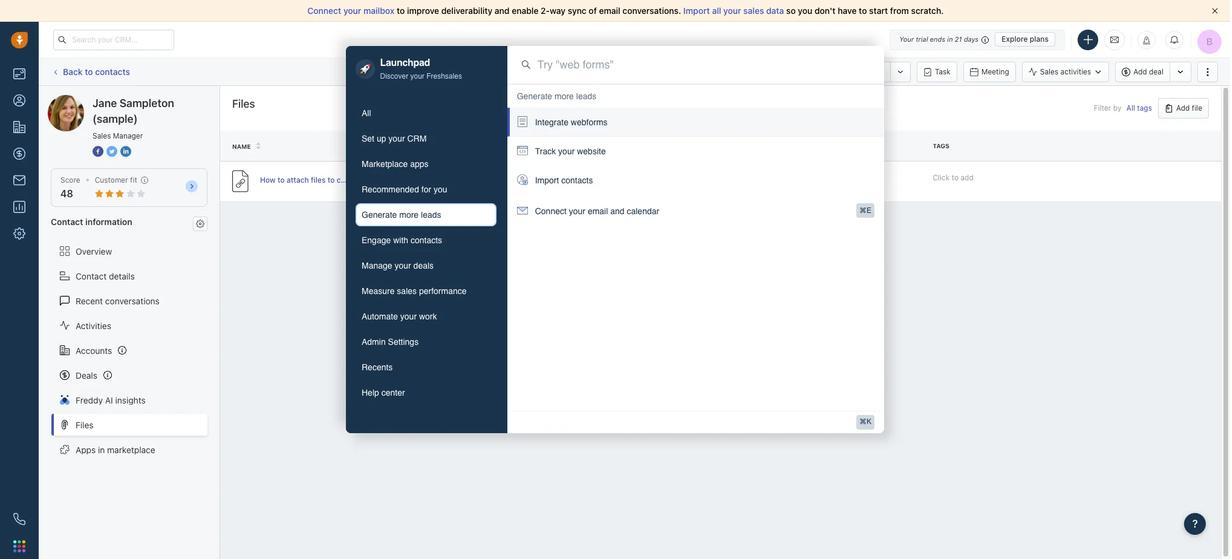 Task type: locate. For each thing, give the bounding box(es) containing it.
in right apps
[[98, 444, 105, 455]]

generate more leads button
[[356, 203, 497, 226]]

0 vertical spatial import
[[684, 5, 710, 16]]

your right track
[[559, 146, 575, 156]]

for
[[422, 185, 432, 194]]

recents
[[362, 363, 393, 372]]

add file
[[1177, 103, 1203, 113]]

0 vertical spatial sales
[[1041, 67, 1059, 76]]

your right the all
[[724, 5, 742, 16]]

0 vertical spatial add
[[1134, 67, 1148, 76]]

0 vertical spatial contacts
[[95, 66, 130, 77]]

1 vertical spatial files
[[76, 420, 94, 430]]

contacts up manage your deals button
[[411, 236, 442, 245]]

tab list
[[356, 102, 497, 404]]

import left the all
[[684, 5, 710, 16]]

added
[[833, 143, 855, 150]]

sales left data
[[744, 5, 764, 16]]

2 ⌘ from the top
[[860, 418, 867, 426]]

scratch.
[[912, 5, 944, 16]]

how to attach files to contacts?
[[260, 175, 371, 184]]

1 horizontal spatial file
[[733, 142, 746, 150]]

import all your sales data link
[[684, 5, 787, 16]]

contact down the 48
[[51, 217, 83, 227]]

fit
[[130, 175, 137, 185]]

plans
[[1030, 34, 1049, 44]]

0 vertical spatial contact
[[51, 217, 83, 227]]

0 vertical spatial and
[[495, 5, 510, 16]]

add for add file
[[1177, 103, 1191, 113]]

generate more leads heading inside list of options list box
[[517, 90, 597, 102]]

your down launchpad
[[411, 72, 425, 81]]

admin
[[362, 337, 386, 347]]

your
[[344, 5, 361, 16], [724, 5, 742, 16], [411, 72, 425, 81], [389, 134, 405, 144], [559, 146, 575, 156], [569, 206, 586, 216], [395, 261, 411, 271], [400, 312, 417, 321]]

contact for contact details
[[76, 271, 107, 281]]

more inside 'button'
[[400, 210, 419, 220]]

back to contacts link
[[51, 62, 131, 81]]

phone image
[[13, 513, 25, 525]]

performance
[[419, 286, 467, 296]]

all right "by"
[[1127, 104, 1136, 113]]

how
[[260, 175, 276, 184]]

days
[[964, 35, 979, 43]]

48 button
[[61, 188, 73, 199]]

score
[[61, 175, 80, 185]]

sync
[[568, 5, 587, 16]]

facebook circled image
[[93, 145, 103, 158]]

trial
[[916, 35, 929, 43]]

0 horizontal spatial file
[[633, 143, 646, 150]]

⌘ inside the press-command-k-to-open-and-close element
[[860, 418, 867, 426]]

set up your crm button
[[356, 127, 497, 150]]

don't
[[815, 5, 836, 16]]

website
[[577, 146, 606, 156]]

connect
[[308, 5, 341, 16], [535, 206, 567, 216]]

1 horizontal spatial sales
[[1041, 67, 1059, 76]]

contact up recent
[[76, 271, 107, 281]]

files up apps
[[76, 420, 94, 430]]

marketplace
[[362, 159, 408, 169]]

calendar
[[627, 206, 660, 216]]

2 file from the left
[[633, 143, 646, 150]]

help center
[[362, 388, 405, 398]]

sales up the facebook circled image
[[93, 131, 111, 140]]

1 vertical spatial ⌘
[[860, 418, 867, 426]]

deal
[[1150, 67, 1164, 76]]

1 vertical spatial sales
[[93, 131, 111, 140]]

filter by all tags
[[1095, 104, 1153, 113]]

marketplace apps
[[362, 159, 429, 169]]

sampleton
[[120, 97, 174, 110]]

sales inside button
[[397, 286, 417, 296]]

(sample)
[[93, 113, 138, 125]]

klo
[[551, 177, 562, 186]]

sales inside the jane sampleton (sample) sales manager
[[93, 131, 111, 140]]

add left file
[[1177, 103, 1191, 113]]

recommended for you button
[[356, 178, 497, 201]]

to right how
[[278, 175, 285, 184]]

insights
[[115, 395, 146, 405]]

Try "web forms" field
[[538, 57, 870, 73]]

0 horizontal spatial connect
[[308, 5, 341, 16]]

discover
[[380, 72, 409, 81]]

0 horizontal spatial you
[[434, 185, 448, 194]]

contacts down search your crm... text box
[[95, 66, 130, 77]]

automate your work button
[[356, 305, 497, 328]]

score 48
[[61, 175, 80, 199]]

explore
[[1002, 34, 1028, 44]]

explore plans link
[[996, 32, 1056, 47]]

0 vertical spatial in
[[948, 35, 953, 43]]

in left the 21
[[948, 35, 953, 43]]

add left deal
[[1134, 67, 1148, 76]]

task
[[936, 67, 951, 76]]

add
[[1134, 67, 1148, 76], [1177, 103, 1191, 113]]

improve
[[407, 5, 439, 16]]

files up name
[[232, 97, 255, 110]]

size
[[748, 142, 762, 150]]

0 horizontal spatial files
[[76, 420, 94, 430]]

your right up at left top
[[389, 134, 405, 144]]

owner
[[533, 143, 557, 150]]

1 vertical spatial in
[[98, 444, 105, 455]]

your left the deals
[[395, 261, 411, 271]]

connect left mailbox
[[308, 5, 341, 16]]

1 vertical spatial contacts
[[562, 175, 593, 185]]

jane
[[93, 97, 117, 110]]

2 vertical spatial contacts
[[411, 236, 442, 245]]

0 vertical spatial connect
[[308, 5, 341, 16]]

contacts inside button
[[411, 236, 442, 245]]

0 horizontal spatial all
[[362, 108, 371, 118]]

generate more leads inside list of options list box
[[517, 91, 597, 101]]

manager
[[113, 131, 143, 140]]

0 horizontal spatial import
[[535, 175, 559, 185]]

1 ⌘ from the top
[[860, 206, 867, 215]]

contacts?
[[337, 175, 371, 184]]

contacts for back to contacts
[[95, 66, 130, 77]]

jane sampleton (sample) sales manager
[[93, 97, 174, 140]]

generate more leads
[[517, 91, 597, 101], [517, 91, 597, 101], [362, 210, 441, 220]]

1 file from the left
[[733, 142, 746, 150]]

file left size
[[733, 142, 746, 150]]

and inside list of options list box
[[611, 206, 625, 216]]

leads inside list of options list box
[[577, 91, 597, 101]]

1 horizontal spatial in
[[948, 35, 953, 43]]

recents button
[[356, 356, 497, 379]]

1 vertical spatial connect
[[535, 206, 567, 216]]

1 vertical spatial sales
[[397, 286, 417, 296]]

to
[[397, 5, 405, 16], [859, 5, 867, 16], [85, 66, 93, 77], [952, 173, 959, 182], [278, 175, 285, 184], [328, 175, 335, 184]]

launchpad discover your freshsales
[[380, 58, 462, 81]]

and
[[495, 5, 510, 16], [611, 206, 625, 216]]

1 horizontal spatial add
[[1177, 103, 1191, 113]]

and left the calendar
[[611, 206, 625, 216]]

1 vertical spatial you
[[434, 185, 448, 194]]

admin settings
[[362, 337, 419, 347]]

email left the calendar
[[588, 206, 608, 216]]

1 horizontal spatial import
[[684, 5, 710, 16]]

admin settings button
[[356, 331, 497, 354]]

email right the of
[[599, 5, 621, 16]]

1 horizontal spatial and
[[611, 206, 625, 216]]

2 horizontal spatial contacts
[[562, 175, 593, 185]]

connect down brad klo
[[535, 206, 567, 216]]

tab list containing all
[[356, 102, 497, 404]]

deals
[[414, 261, 434, 271]]

conversations
[[105, 296, 160, 306]]

contact
[[51, 217, 83, 227], [76, 271, 107, 281]]

0 horizontal spatial sales
[[93, 131, 111, 140]]

your down import contacts
[[569, 206, 586, 216]]

generate inside 'button'
[[362, 210, 397, 220]]

you right for
[[434, 185, 448, 194]]

leads inside 'button'
[[421, 210, 441, 220]]

0 horizontal spatial in
[[98, 444, 105, 455]]

1 vertical spatial add
[[1177, 103, 1191, 113]]

0 vertical spatial ⌘
[[860, 206, 867, 215]]

0 horizontal spatial sales
[[397, 286, 417, 296]]

all
[[712, 5, 722, 16]]

1 horizontal spatial contacts
[[411, 236, 442, 245]]

1 vertical spatial import
[[535, 175, 559, 185]]

brad
[[533, 177, 549, 186]]

you right so
[[798, 5, 813, 16]]

apps in marketplace
[[76, 444, 155, 455]]

linkedin circled image
[[120, 145, 131, 158]]

contacts
[[95, 66, 130, 77], [562, 175, 593, 185], [411, 236, 442, 245]]

⌘ e
[[860, 206, 872, 215]]

0 vertical spatial sales
[[744, 5, 764, 16]]

crm
[[408, 134, 427, 144]]

type
[[648, 143, 664, 150]]

and left 'enable'
[[495, 5, 510, 16]]

1 vertical spatial email
[[588, 206, 608, 216]]

recommended for you
[[362, 185, 448, 194]]

engage with contacts button
[[356, 229, 497, 252]]

leads
[[577, 91, 597, 101], [577, 91, 597, 101], [421, 210, 441, 220]]

1 vertical spatial contact
[[76, 271, 107, 281]]

contacts inside list of options list box
[[562, 175, 593, 185]]

generate more leads heading
[[517, 90, 597, 102], [517, 90, 597, 102]]

sales activities
[[1041, 67, 1092, 76]]

have
[[838, 5, 857, 16]]

0 vertical spatial you
[[798, 5, 813, 16]]

1 vertical spatial and
[[611, 206, 625, 216]]

0 horizontal spatial add
[[1134, 67, 1148, 76]]

0 horizontal spatial contacts
[[95, 66, 130, 77]]

so
[[787, 5, 796, 16]]

sales up automate your work
[[397, 286, 417, 296]]

contacts down track your website at the left of page
[[562, 175, 593, 185]]

file
[[733, 142, 746, 150], [633, 143, 646, 150]]

all up set
[[362, 108, 371, 118]]

connect inside list of options list box
[[535, 206, 567, 216]]

connect for connect your mailbox to improve deliverability and enable 2-way sync of email conversations. import all your sales data so you don't have to start from scratch.
[[308, 5, 341, 16]]

1 horizontal spatial connect
[[535, 206, 567, 216]]

1 horizontal spatial files
[[232, 97, 255, 110]]

0 horizontal spatial and
[[495, 5, 510, 16]]

contact information
[[51, 217, 132, 227]]

settings
[[388, 337, 419, 347]]

import down track
[[535, 175, 559, 185]]

⌘ inside list of options list box
[[860, 206, 867, 215]]

sales left activities
[[1041, 67, 1059, 76]]

activities
[[1061, 67, 1092, 76]]

deals
[[76, 370, 97, 380]]

file left type
[[633, 143, 646, 150]]

deliverability
[[442, 5, 493, 16]]



Task type: describe. For each thing, give the bounding box(es) containing it.
to right mailbox
[[397, 5, 405, 16]]

generate more leads inside 'button'
[[362, 210, 441, 220]]

conversations.
[[623, 5, 682, 16]]

marketplace
[[107, 444, 155, 455]]

21
[[955, 35, 963, 43]]

task button
[[917, 61, 958, 82]]

on
[[857, 143, 867, 150]]

back
[[63, 66, 83, 77]]

file type
[[633, 143, 664, 150]]

to left the add
[[952, 173, 959, 182]]

enable
[[512, 5, 539, 16]]

information
[[85, 217, 132, 227]]

import inside list of options list box
[[535, 175, 559, 185]]

your inside launchpad discover your freshsales
[[411, 72, 425, 81]]

⌘ k
[[860, 418, 872, 426]]

phone element
[[7, 507, 31, 531]]

⌘ for e
[[860, 206, 867, 215]]

freshsales
[[427, 72, 462, 81]]

track
[[535, 146, 556, 156]]

apps
[[410, 159, 429, 169]]

marketplace apps button
[[356, 153, 497, 176]]

data
[[767, 5, 784, 16]]

your
[[900, 35, 914, 43]]

measure sales performance
[[362, 286, 467, 296]]

engage with contacts
[[362, 236, 442, 245]]

twitter circled image
[[107, 145, 117, 158]]

add
[[961, 173, 974, 182]]

click to add
[[933, 173, 974, 182]]

email inside list of options list box
[[588, 206, 608, 216]]

customer
[[95, 175, 128, 185]]

manage your deals
[[362, 261, 434, 271]]

file for file size
[[733, 142, 746, 150]]

click
[[933, 173, 950, 182]]

connect your email and calendar
[[535, 206, 660, 216]]

1 horizontal spatial all
[[1127, 104, 1136, 113]]

start
[[870, 5, 888, 16]]

sms
[[869, 67, 885, 76]]

apps
[[76, 444, 96, 455]]

recommended
[[362, 185, 419, 194]]

add for add deal
[[1134, 67, 1148, 76]]

add file button
[[1159, 98, 1210, 119]]

way
[[550, 5, 566, 16]]

what's new image
[[1143, 36, 1152, 44]]

freddy ai insights
[[76, 395, 146, 405]]

contact for contact information
[[51, 217, 83, 227]]

launchpad
[[380, 58, 430, 68]]

contact details
[[76, 271, 135, 281]]

details
[[109, 271, 135, 281]]

manage
[[362, 261, 392, 271]]

how to attach files to contacts? link
[[260, 175, 371, 188]]

all inside the all button
[[362, 108, 371, 118]]

integrate webforms
[[535, 117, 608, 127]]

measure
[[362, 286, 395, 296]]

ai
[[105, 395, 113, 405]]

k
[[867, 418, 872, 426]]

attach
[[287, 175, 309, 184]]

more inside list of options list box
[[555, 91, 574, 101]]

automate your work
[[362, 312, 437, 321]]

connect your mailbox to improve deliverability and enable 2-way sync of email conversations. import all your sales data so you don't have to start from scratch.
[[308, 5, 944, 16]]

your left work
[[400, 312, 417, 321]]

file
[[1193, 103, 1203, 113]]

files
[[311, 175, 326, 184]]

to right files
[[328, 175, 335, 184]]

meeting
[[982, 67, 1010, 76]]

ends
[[930, 35, 946, 43]]

all button
[[356, 102, 497, 125]]

you inside the "recommended for you" button
[[434, 185, 448, 194]]

close image
[[1213, 8, 1219, 14]]

explore plans
[[1002, 34, 1049, 44]]

your left mailbox
[[344, 5, 361, 16]]

generate inside list of options list box
[[517, 91, 553, 101]]

back to contacts
[[63, 66, 130, 77]]

send email image
[[1111, 34, 1119, 45]]

file for file type
[[633, 143, 646, 150]]

your inside 'button'
[[389, 134, 405, 144]]

to right the back
[[85, 66, 93, 77]]

measure sales performance button
[[356, 280, 497, 303]]

name
[[232, 143, 251, 150]]

press-command-k-to-open-and-close element
[[857, 415, 875, 430]]

⌘ for k
[[860, 418, 867, 426]]

1 horizontal spatial sales
[[744, 5, 764, 16]]

overview
[[76, 246, 112, 256]]

customer fit
[[95, 175, 137, 185]]

1 horizontal spatial you
[[798, 5, 813, 16]]

recent conversations
[[76, 296, 160, 306]]

webforms
[[571, 117, 608, 127]]

freshworks switcher image
[[13, 540, 25, 552]]

track your website
[[535, 146, 606, 156]]

to left "start"
[[859, 5, 867, 16]]

mng settings image
[[196, 220, 205, 228]]

e
[[867, 206, 872, 215]]

0 vertical spatial email
[[599, 5, 621, 16]]

Search your CRM... text field
[[53, 29, 174, 50]]

contacts for engage with contacts
[[411, 236, 442, 245]]

up
[[377, 134, 386, 144]]

list of options list box
[[508, 84, 885, 228]]

connect for connect your email and calendar
[[535, 206, 567, 216]]

of
[[589, 5, 597, 16]]

help center button
[[356, 381, 497, 404]]

recent
[[76, 296, 103, 306]]

manage your deals button
[[356, 254, 497, 277]]

set up your crm
[[362, 134, 427, 144]]

0 vertical spatial files
[[232, 97, 255, 110]]

integrate
[[535, 117, 569, 127]]

import contacts
[[535, 175, 593, 185]]

tags
[[1138, 104, 1153, 113]]



Task type: vqa. For each thing, say whether or not it's contained in the screenshot.
template for Follow up on upcoming contract renewal
no



